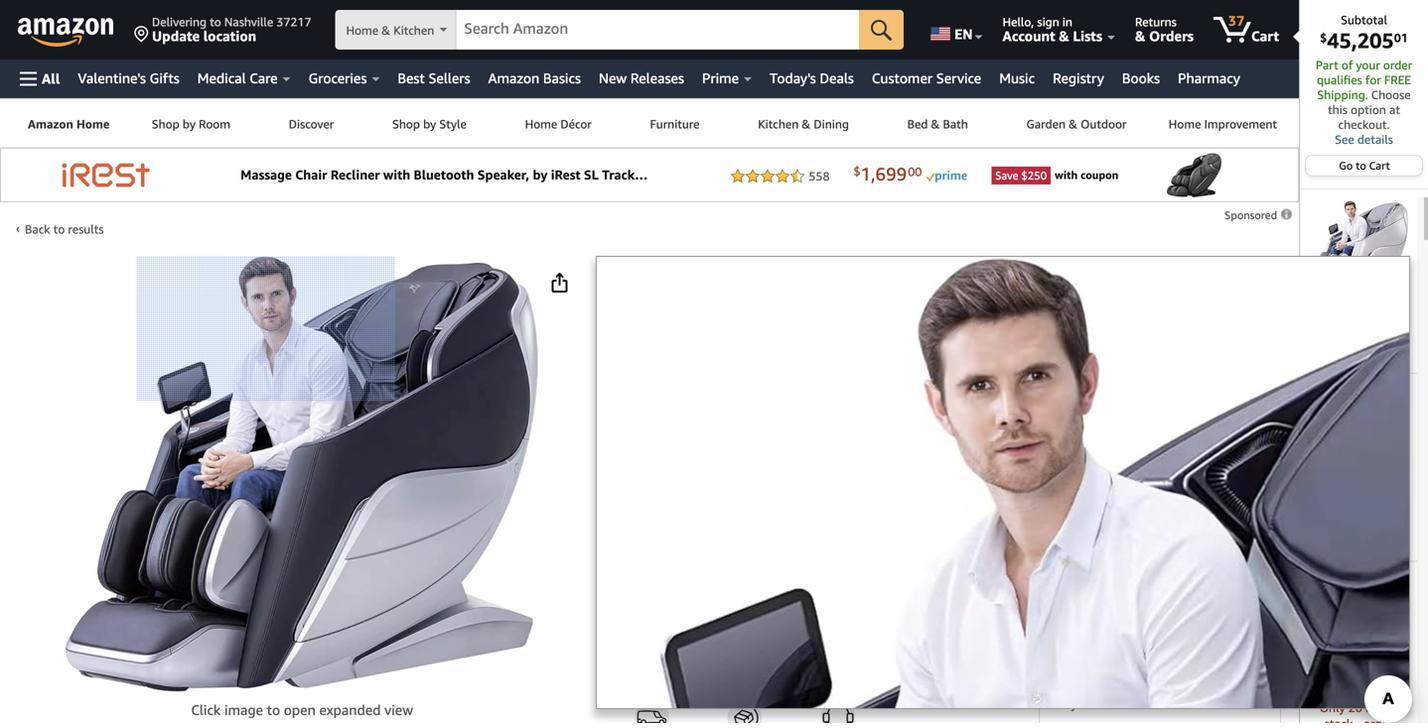 Task type: describe. For each thing, give the bounding box(es) containing it.
kitchen & dining
[[758, 117, 849, 131]]

amazon basics
[[488, 70, 581, 86]]

$ for 3,699
[[1321, 489, 1328, 503]]

all button
[[11, 60, 69, 98]]

Home & Kitchen search field
[[335, 10, 904, 52]]

customer support image
[[821, 702, 855, 724]]

delivery & support select to learn more
[[605, 647, 749, 690]]

sign
[[1037, 15, 1059, 29]]

by for style
[[423, 117, 436, 131]]

calfrest
[[793, 353, 876, 382]]

extension,
[[883, 353, 994, 382]]

prime
[[702, 70, 739, 86]]

secure transaction
[[1126, 698, 1226, 712]]

amazon for amazon basics
[[488, 70, 539, 86]]

cart for go to cart
[[1369, 159, 1390, 172]]

customer
[[872, 70, 933, 86]]

order
[[1383, 58, 1412, 72]]

books
[[1122, 70, 1160, 86]]

& for account
[[1059, 28, 1069, 44]]

home décor
[[525, 117, 592, 131]]

$ inside the subtotal $ 45,205 01
[[1320, 31, 1327, 45]]

terms button
[[930, 552, 980, 568]]

left
[[1366, 702, 1384, 715]]

buy now
[[1135, 560, 1186, 576]]

go to cart link
[[1306, 156, 1422, 176]]

basics
[[543, 70, 581, 86]]

to inside the ‹ back to results
[[53, 222, 65, 236]]

- inside delivering to nashville 37217 - update location
[[1241, 370, 1246, 384]]

in inside only 20 left in stock - orde
[[1388, 702, 1398, 715]]

by for room
[[183, 117, 196, 131]]

amazon for amazon home
[[28, 117, 73, 131]]

buy
[[1135, 560, 1156, 576]]

delivery
[[605, 647, 668, 666]]

dropdown image
[[1353, 354, 1363, 362]]

irest 2023 4d massage chair recliner system, zero gravity shiatsu massager with ai voice control, sl track, heating, touch screen, quick access buttons (beige) image
[[1309, 386, 1408, 486]]

amazon basics link
[[479, 65, 590, 92]]

00 for 3,699
[[1382, 489, 1396, 503]]

new
[[599, 70, 627, 86]]

automatic
[[675, 353, 787, 382]]

00 for 2,199
[[1382, 677, 1396, 691]]

footrest)
[[605, 417, 702, 445]]

to inside delivering to nashville 37217 - update location
[[1136, 370, 1148, 384]]

alfine,
[[605, 289, 675, 318]]

1 vertical spatial 1
[[1131, 479, 1138, 494]]

choose this option at checkout. see details
[[1328, 88, 1411, 146]]

stretching,
[[811, 321, 929, 350]]

calf
[[605, 385, 648, 414]]

today's
[[770, 70, 816, 86]]

shipping.
[[1317, 88, 1368, 102]]

4d
[[727, 258, 758, 287]]

this
[[1328, 103, 1348, 117]]

$ 3,699 00
[[1321, 486, 1396, 511]]

$ for 2,199
[[1321, 677, 1328, 691]]

to inside in stock usually ships within 2 to 3 days.
[[1198, 441, 1211, 457]]

music link
[[990, 65, 1044, 92]]

$3,489.00
[[783, 591, 847, 607]]

to right add
[[1154, 521, 1166, 537]]

37
[[1228, 12, 1245, 29]]

furniture link
[[621, 99, 729, 147]]

your
[[1356, 58, 1380, 72]]

location inside delivering to nashville 37217 update location
[[203, 28, 256, 44]]

free delivery details
[[1058, 318, 1146, 354]]

zero
[[873, 289, 922, 318]]

irest massage chair, full body zero gravity recliner with ai voice control, sl track, bluetooth, yoga stretching, foot rollers, airbags, heating (black) image
[[1309, 575, 1408, 674]]

free inside free delivery details
[[1058, 318, 1089, 334]]

of
[[1342, 58, 1353, 72]]

pharmacy
[[1178, 70, 1240, 86]]

navigation navigation
[[0, 0, 1428, 724]]

books link
[[1113, 65, 1169, 92]]

see
[[1335, 133, 1354, 146]]

approval
[[886, 591, 942, 607]]

quantity: 1
[[1070, 479, 1138, 494]]

new releases link
[[590, 65, 693, 92]]

lists
[[1073, 28, 1102, 44]]

update inside delivering to nashville 37217 update location
[[152, 28, 200, 44]]

update inside delivering to nashville 37217 - update location
[[1079, 388, 1118, 402]]

learn
[[664, 674, 696, 690]]

checkout.
[[1338, 118, 1390, 132]]

kitchen inside search field
[[393, 23, 434, 37]]

bed & bath link
[[878, 99, 997, 147]]

1 for irest 2023 4d massage chair recliner system, zero gravity shiatsu massager with ai voice control, sl track, heating, touch screen, quick access buttons (beige) image
[[1328, 540, 1335, 553]]

3
[[1215, 441, 1223, 457]]

3,699
[[1328, 486, 1382, 511]]

named
[[929, 258, 1007, 287]]

secure
[[1126, 698, 1162, 712]]

& for returns
[[1135, 28, 1146, 44]]

delivering to nashville 37217 - update location link
[[1058, 368, 1262, 404]]

& for delivery
[[672, 647, 684, 666]]

gifts
[[150, 70, 179, 86]]

details
[[1058, 338, 1101, 354]]

off
[[673, 591, 691, 607]]

option
[[1351, 103, 1386, 117]]

delivery
[[1093, 318, 1143, 334]]

irest a710 4d massage chair, named alfine, full body shiatsu zero gravity recliner with yoga stretching, sl track, automatic calfrest extension, calf kneading (beige-closed footrest) image
[[1309, 198, 1408, 297]]

delivering to nashville 37217 - update location
[[1079, 370, 1246, 402]]

$ 3,499
[[1058, 271, 1137, 304]]

music
[[999, 70, 1035, 86]]

best sellers
[[398, 70, 470, 86]]

go
[[1339, 159, 1353, 172]]

leave feedback on sponsored ad element
[[1225, 209, 1294, 222]]

dining
[[814, 117, 849, 131]]

returns
[[1135, 15, 1177, 29]]

amazon home link
[[15, 99, 123, 147]]

discover
[[289, 117, 334, 131]]

account & lists
[[1003, 28, 1102, 44]]

details link
[[1058, 338, 1101, 354]]

ships from <br>wellness one-us image
[[634, 702, 669, 724]]

hello, sign in
[[1003, 15, 1072, 29]]

sellers
[[428, 70, 470, 86]]

subtotal
[[1341, 13, 1387, 27]]

- inside only 20 left in stock - orde
[[1356, 717, 1361, 724]]

off instantly: pay $3,489.00
[[670, 591, 847, 607]]

home improvement
[[1169, 117, 1277, 131]]

& for kitchen
[[802, 117, 811, 131]]

& for bed
[[931, 117, 940, 131]]

customer service
[[872, 70, 981, 86]]

service
[[936, 70, 981, 86]]

subtotal $ 45,205 01
[[1320, 13, 1408, 53]]

upon
[[850, 591, 883, 607]]

new releases
[[599, 70, 684, 86]]



Task type: locate. For each thing, give the bounding box(es) containing it.
to up medical
[[210, 15, 221, 29]]

only 20 left in stock - orde
[[1320, 702, 1398, 724]]

1 down 3,699 at the right of the page
[[1328, 540, 1335, 553]]

1 vertical spatial 00
[[1382, 677, 1396, 691]]

hello,
[[1003, 15, 1034, 29]]

registry link
[[1044, 65, 1113, 92]]

1 vertical spatial free
[[1058, 318, 1089, 334]]

ships
[[1107, 441, 1139, 457]]

nashville inside delivering to nashville 37217 update location
[[224, 15, 273, 29]]

- up days.
[[1241, 370, 1246, 384]]

0 vertical spatial delivering
[[152, 15, 207, 29]]

qualifies
[[1317, 73, 1362, 87]]

37217 up 3
[[1203, 370, 1238, 384]]

for down your
[[1365, 73, 1381, 87]]

1 horizontal spatial for
[[1365, 73, 1381, 87]]

& inside delivery & support select to learn more
[[672, 647, 684, 666]]

1 vertical spatial delivering
[[1079, 370, 1133, 384]]

1 left dropdown image
[[1328, 352, 1335, 365]]

1 horizontal spatial cart
[[1251, 28, 1279, 44]]

best sellers link
[[389, 65, 479, 92]]

eligible for return, refund or replacement within 30 days of receipt image
[[728, 702, 762, 724]]

card.
[[712, 611, 744, 627]]

dropdown image
[[1243, 482, 1253, 490], [1353, 543, 1363, 551]]

pay
[[757, 591, 779, 607]]

00 inside $ 2,199 00
[[1382, 677, 1396, 691]]

to left "learn"
[[647, 674, 661, 690]]

1 vertical spatial for
[[945, 591, 964, 607]]

& inside returns & orders
[[1135, 28, 1146, 44]]

free inside part of your order qualifies for free shipping.
[[1384, 73, 1411, 87]]

stock inside in stock usually ships within 2 to 3 days.
[[1078, 417, 1120, 438]]

sponsored
[[1225, 209, 1280, 222]]

1 horizontal spatial -
[[1356, 717, 1361, 724]]

in stock usually ships within 2 to 3 days.
[[1058, 417, 1259, 457]]

$ inside the $ 3,499
[[1058, 276, 1065, 291]]

home left décor
[[525, 117, 557, 131]]

0 horizontal spatial delivering
[[152, 15, 207, 29]]

massage
[[764, 258, 856, 287]]

2 vertical spatial cart
[[1169, 521, 1194, 537]]

& up "learn"
[[672, 647, 684, 666]]

groceries
[[308, 70, 367, 86]]

00 down irest 2023 4d massage chair recliner system, zero gravity shiatsu massager with ai voice control, sl track, heating, touch screen, quick access buttons (beige) image
[[1382, 489, 1396, 503]]

update
[[152, 28, 200, 44], [1079, 388, 1118, 402]]

1 horizontal spatial location
[[1121, 388, 1165, 402]]

0 vertical spatial amazon
[[488, 70, 539, 86]]

outdoor
[[1081, 117, 1127, 131]]

00 inside $ 3,699 00
[[1382, 489, 1396, 503]]

‹
[[16, 221, 20, 235]]

amazon down all
[[28, 117, 73, 131]]

only
[[1320, 702, 1345, 715]]

& right garden
[[1069, 117, 1077, 131]]

1 vertical spatial -
[[1356, 717, 1361, 724]]

delivering up the gifts
[[152, 15, 207, 29]]

0 vertical spatial stock
[[1078, 417, 1120, 438]]

37217 inside delivering to nashville 37217 update location
[[276, 15, 311, 29]]

$ inside $ 3,699 00
[[1321, 489, 1328, 503]]

today's deals link
[[761, 65, 863, 92]]

track,
[[605, 353, 669, 382]]

groceries link
[[300, 65, 389, 92]]

décor
[[560, 117, 592, 131]]

improvement
[[1204, 117, 1277, 131]]

1 by from the left
[[183, 117, 196, 131]]

0 horizontal spatial kitchen
[[393, 23, 434, 37]]

transaction
[[1165, 698, 1226, 712]]

1 vertical spatial in
[[1388, 702, 1398, 715]]

0 horizontal spatial -
[[1241, 370, 1246, 384]]

kitchen up best
[[393, 23, 434, 37]]

furniture
[[650, 117, 700, 131]]

0 horizontal spatial in
[[1062, 15, 1072, 29]]

bed
[[907, 117, 928, 131]]

nashville up in stock usually ships within 2 to 3 days.
[[1151, 370, 1200, 384]]

37217 inside delivering to nashville 37217 - update location
[[1203, 370, 1238, 384]]

free down order
[[1384, 73, 1411, 87]]

days.
[[1227, 441, 1259, 457]]

add
[[1127, 521, 1150, 537]]

usually
[[1058, 441, 1104, 457]]

medical care link
[[188, 65, 300, 92]]

cart down details
[[1369, 159, 1390, 172]]

2 shop from the left
[[392, 117, 420, 131]]

0 horizontal spatial shop
[[152, 117, 179, 131]]

shop for shop by style
[[392, 117, 420, 131]]

1 horizontal spatial free
[[1384, 73, 1411, 87]]

expanded
[[319, 703, 381, 719]]

shop by style link
[[363, 99, 496, 147]]

stock up usually
[[1078, 417, 1120, 438]]

None submit
[[859, 10, 904, 50]]

garden & outdoor link
[[997, 99, 1156, 147]]

home for home & kitchen
[[346, 23, 378, 37]]

nashville inside delivering to nashville 37217 - update location
[[1151, 370, 1200, 384]]

00
[[1382, 489, 1396, 503], [1382, 677, 1396, 691]]

secure transaction button
[[1126, 696, 1226, 713]]

1 shop from the left
[[152, 117, 179, 131]]

1 vertical spatial update
[[1079, 388, 1118, 402]]

1 horizontal spatial nashville
[[1151, 370, 1200, 384]]

stock down only
[[1324, 717, 1353, 724]]

0 horizontal spatial amazon
[[28, 117, 73, 131]]

0 vertical spatial 1
[[1328, 352, 1335, 365]]

0 horizontal spatial for
[[945, 591, 964, 607]]

delivering inside delivering to nashville 37217 - update location
[[1079, 370, 1133, 384]]

within
[[1143, 441, 1183, 457]]

2 vertical spatial amazon
[[619, 611, 671, 627]]

medical care
[[197, 70, 278, 86]]

see details link
[[1310, 132, 1418, 147]]

shiatsu
[[788, 289, 867, 318]]

home for home décor
[[525, 117, 557, 131]]

amazon inside 'amazon home' link
[[28, 117, 73, 131]]

0 vertical spatial 00
[[1382, 489, 1396, 503]]

- down 20
[[1356, 717, 1361, 724]]

$ down irest 2023 4d massage chair recliner system, zero gravity shiatsu massager with ai voice control, sl track, heating, touch screen, quick access buttons (beige) image
[[1321, 489, 1328, 503]]

in
[[1062, 15, 1072, 29], [1388, 702, 1398, 715]]

in
[[1058, 417, 1073, 438]]

2 00 from the top
[[1382, 677, 1396, 691]]

& inside search field
[[382, 23, 390, 37]]

to right back on the left top of the page
[[53, 222, 65, 236]]

cart up now
[[1169, 521, 1194, 537]]

0 horizontal spatial location
[[203, 28, 256, 44]]

1 for irest a710 4d massage chair, named alfine, full body shiatsu zero gravity recliner with yoga stretching, sl track, automatic calfrest extension, calf kneading (beige-closed footrest) image
[[1328, 352, 1335, 365]]

stock inside only 20 left in stock - orde
[[1324, 717, 1353, 724]]

$ up part
[[1320, 31, 1327, 45]]

0 vertical spatial free
[[1384, 73, 1411, 87]]

1 vertical spatial nashville
[[1151, 370, 1200, 384]]

1 horizontal spatial 37217
[[1203, 370, 1238, 384]]

add to cart
[[1127, 521, 1194, 537]]

delivering inside delivering to nashville 37217 update location
[[152, 15, 207, 29]]

delivering for location
[[152, 15, 207, 29]]

go to cart
[[1339, 159, 1390, 172]]

nashville up the medical care link
[[224, 15, 273, 29]]

cart
[[1251, 28, 1279, 44], [1369, 159, 1390, 172], [1169, 521, 1194, 537]]

back to results link
[[25, 222, 104, 236]]

& for garden
[[1069, 117, 1077, 131]]

$ up only
[[1321, 677, 1328, 691]]

37217 for -
[[1203, 370, 1238, 384]]

home for home improvement
[[1169, 117, 1201, 131]]

store
[[674, 611, 708, 627]]

delivering down "details"
[[1079, 370, 1133, 384]]

none submit inside home & kitchen search field
[[859, 10, 904, 50]]

home up groceries 'link' at the left
[[346, 23, 378, 37]]

0 horizontal spatial free
[[1058, 318, 1089, 334]]

1 horizontal spatial in
[[1388, 702, 1398, 715]]

00 up left at the bottom right of the page
[[1382, 677, 1396, 691]]

for inside upon approval for the amazon store card.
[[945, 591, 964, 607]]

0 vertical spatial location
[[203, 28, 256, 44]]

$ inside $ 2,199 00
[[1321, 677, 1328, 691]]

$ for 3,499
[[1058, 276, 1065, 291]]

0 vertical spatial update
[[152, 28, 200, 44]]

by inside shop by room link
[[183, 117, 196, 131]]

to down delivery
[[1136, 370, 1148, 384]]

0 horizontal spatial cart
[[1169, 521, 1194, 537]]

amazon image
[[18, 18, 114, 48]]

body
[[727, 289, 782, 318]]

1 vertical spatial amazon
[[28, 117, 73, 131]]

dropdown image inside navigation navigation
[[1353, 543, 1363, 551]]

& left lists
[[1059, 28, 1069, 44]]

the
[[967, 591, 988, 607]]

home & kitchen
[[346, 23, 434, 37]]

more
[[700, 674, 733, 690]]

shop inside shop by room link
[[152, 117, 179, 131]]

$
[[1320, 31, 1327, 45], [1058, 276, 1065, 291], [1321, 489, 1328, 503], [1321, 677, 1328, 691]]

0 vertical spatial -
[[1241, 370, 1246, 384]]

|
[[923, 552, 927, 568]]

2 vertical spatial 1
[[1328, 540, 1335, 553]]

sponsored link
[[1225, 206, 1294, 225]]

&
[[382, 23, 390, 37], [1059, 28, 1069, 44], [1135, 28, 1146, 44], [802, 117, 811, 131], [931, 117, 940, 131], [1069, 117, 1077, 131], [672, 647, 684, 666]]

2 horizontal spatial cart
[[1369, 159, 1390, 172]]

shop inside shop by style link
[[392, 117, 420, 131]]

37217 for update
[[276, 15, 311, 29]]

1 horizontal spatial dropdown image
[[1353, 543, 1363, 551]]

choose
[[1371, 88, 1411, 102]]

shop down the gifts
[[152, 117, 179, 131]]

nashville for update
[[1151, 370, 1200, 384]]

1 00 from the top
[[1382, 489, 1396, 503]]

by left style
[[423, 117, 436, 131]]

0 horizontal spatial dropdown image
[[1243, 482, 1253, 490]]

in right left at the bottom right of the page
[[1388, 702, 1398, 715]]

releases
[[630, 70, 684, 86]]

1 vertical spatial cart
[[1369, 159, 1390, 172]]

to right 2
[[1198, 441, 1211, 457]]

update up the gifts
[[152, 28, 200, 44]]

amazon inside upon approval for the amazon store card.
[[619, 611, 671, 627]]

kitchen & dining link
[[729, 99, 878, 147]]

closed
[[898, 385, 970, 414]]

free up "details"
[[1058, 318, 1089, 334]]

dropdown image down days.
[[1243, 482, 1253, 490]]

payment
[[1058, 698, 1105, 712]]

0 vertical spatial kitchen
[[393, 23, 434, 37]]

irest a710 4d massage chair, named alfine, full body shiatsu zero gravity recliner with yoga stretching, sl track, automatic calfrest extension, calf kneading (light black-closed footrest) image
[[65, 256, 539, 693]]

to right go
[[1356, 159, 1366, 172]]

1 right quantity:
[[1131, 479, 1138, 494]]

deals
[[820, 70, 854, 86]]

0 vertical spatial for
[[1365, 73, 1381, 87]]

kitchen down today's on the top right of page
[[758, 117, 799, 131]]

kitchen
[[393, 23, 434, 37], [758, 117, 799, 131]]

part
[[1316, 58, 1338, 72]]

0 vertical spatial 37217
[[276, 15, 311, 29]]

37217 up care at the left of the page
[[276, 15, 311, 29]]

location inside delivering to nashville 37217 - update location
[[1121, 388, 1165, 402]]

in right sign
[[1062, 15, 1072, 29]]

shop for shop by room
[[152, 117, 179, 131]]

amazon up delivery
[[619, 611, 671, 627]]

cart right the 37 on the right of the page
[[1251, 28, 1279, 44]]

0 horizontal spatial by
[[183, 117, 196, 131]]

1 vertical spatial kitchen
[[758, 117, 799, 131]]

& right bed at the top of the page
[[931, 117, 940, 131]]

$ up "details" link
[[1058, 276, 1065, 291]]

home improvement link
[[1156, 99, 1290, 147]]

1 horizontal spatial delivering
[[1079, 370, 1133, 384]]

chair,
[[863, 258, 923, 287]]

best
[[398, 70, 425, 86]]

for left the
[[945, 591, 964, 607]]

shop down best
[[392, 117, 420, 131]]

location up medical care
[[203, 28, 256, 44]]

for inside part of your order qualifies for free shipping.
[[1365, 73, 1381, 87]]

room
[[199, 117, 230, 131]]

home down the valentine's
[[76, 117, 110, 131]]

2 by from the left
[[423, 117, 436, 131]]

upon approval for the amazon store card.
[[619, 591, 988, 627]]

1 vertical spatial 37217
[[1203, 370, 1238, 384]]

checkbox image
[[686, 552, 702, 568]]

1 horizontal spatial stock
[[1324, 717, 1353, 724]]

1 vertical spatial stock
[[1324, 717, 1353, 724]]

delivering for update
[[1079, 370, 1133, 384]]

dropdown image down $ 3,699 00
[[1353, 543, 1363, 551]]

0 vertical spatial cart
[[1251, 28, 1279, 44]]

amazon inside amazon basics 'link'
[[488, 70, 539, 86]]

0 vertical spatial nashville
[[224, 15, 273, 29]]

0 vertical spatial in
[[1062, 15, 1072, 29]]

location up in stock usually ships within 2 to 3 days.
[[1121, 388, 1165, 402]]

& left dining
[[802, 117, 811, 131]]

0 horizontal spatial stock
[[1078, 417, 1120, 438]]

& up groceries 'link' at the left
[[382, 23, 390, 37]]

by inside shop by style link
[[423, 117, 436, 131]]

1 horizontal spatial update
[[1079, 388, 1118, 402]]

Search Amazon text field
[[456, 11, 859, 49]]

& inside "link"
[[931, 117, 940, 131]]

0 vertical spatial dropdown image
[[1243, 482, 1253, 490]]

amazon left "basics"
[[488, 70, 539, 86]]

1 vertical spatial dropdown image
[[1353, 543, 1363, 551]]

support
[[688, 647, 749, 666]]

1 horizontal spatial kitchen
[[758, 117, 799, 131]]

to left open
[[267, 703, 280, 719]]

home inside search field
[[346, 23, 378, 37]]

shop by style
[[392, 117, 467, 131]]

‹ back to results
[[16, 221, 104, 236]]

garden
[[1026, 117, 1066, 131]]

nashville for location
[[224, 15, 273, 29]]

0 horizontal spatial 37217
[[276, 15, 311, 29]]

home down pharmacy link
[[1169, 117, 1201, 131]]

by left room at the top
[[183, 117, 196, 131]]

sl
[[935, 321, 961, 350]]

1 horizontal spatial shop
[[392, 117, 420, 131]]

2 horizontal spatial amazon
[[619, 611, 671, 627]]

& left orders
[[1135, 28, 1146, 44]]

1 horizontal spatial amazon
[[488, 70, 539, 86]]

45,205
[[1327, 28, 1394, 53]]

& for home
[[382, 23, 390, 37]]

to inside delivery & support select to learn more
[[647, 674, 661, 690]]

0 horizontal spatial update
[[152, 28, 200, 44]]

cart for add to cart
[[1169, 521, 1194, 537]]

1 vertical spatial location
[[1121, 388, 1165, 402]]

0 horizontal spatial nashville
[[224, 15, 273, 29]]

1 horizontal spatial by
[[423, 117, 436, 131]]

update down "details"
[[1079, 388, 1118, 402]]

to inside delivering to nashville 37217 update location
[[210, 15, 221, 29]]

1
[[1328, 352, 1335, 365], [1131, 479, 1138, 494], [1328, 540, 1335, 553]]



Task type: vqa. For each thing, say whether or not it's contained in the screenshot.
right virtual
no



